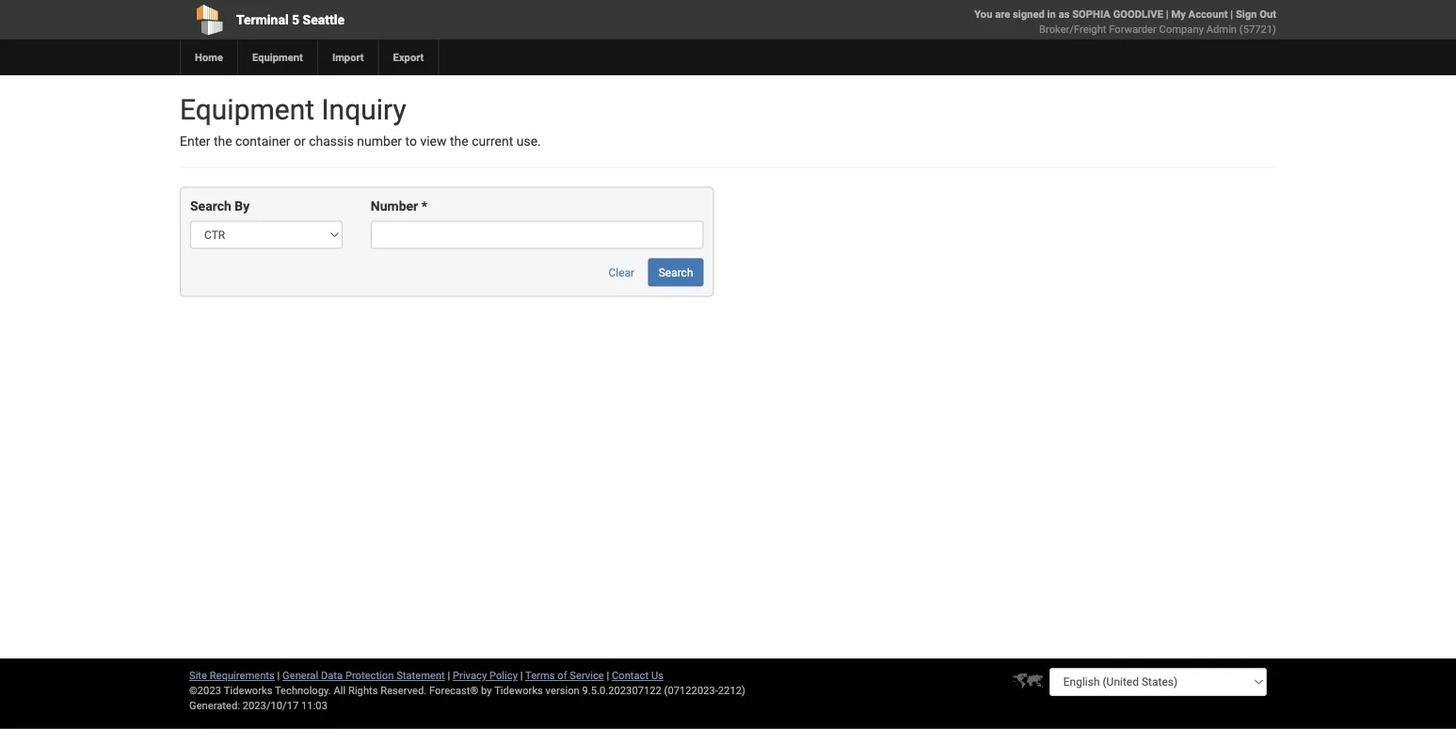 Task type: locate. For each thing, give the bounding box(es) containing it.
Number * text field
[[371, 221, 704, 249]]

0 vertical spatial equipment
[[252, 51, 303, 64]]

clear button
[[598, 258, 645, 287]]

signed
[[1013, 8, 1045, 20]]

equipment
[[252, 51, 303, 64], [180, 93, 315, 126]]

search left the by
[[190, 199, 231, 214]]

goodlive
[[1114, 8, 1164, 20]]

current
[[472, 134, 513, 149]]

chassis
[[309, 134, 354, 149]]

privacy policy link
[[453, 670, 518, 682]]

view
[[420, 134, 447, 149]]

equipment for equipment
[[252, 51, 303, 64]]

search inside button
[[659, 266, 694, 279]]

the right view
[[450, 134, 469, 149]]

(57721)
[[1240, 23, 1277, 35]]

as
[[1059, 8, 1070, 20]]

1 vertical spatial search
[[659, 266, 694, 279]]

equipment inside equipment inquiry enter the container or chassis number to view the current use.
[[180, 93, 315, 126]]

(07122023-
[[664, 685, 718, 697]]

admin
[[1207, 23, 1237, 35]]

0 horizontal spatial the
[[214, 134, 232, 149]]

by
[[235, 199, 250, 214]]

or
[[294, 134, 306, 149]]

export link
[[378, 40, 438, 75]]

terms of service link
[[525, 670, 604, 682]]

number *
[[371, 199, 428, 214]]

general
[[283, 670, 318, 682]]

1 horizontal spatial the
[[450, 134, 469, 149]]

equipment inside equipment link
[[252, 51, 303, 64]]

9.5.0.202307122
[[582, 685, 662, 697]]

contact
[[612, 670, 649, 682]]

equipment for equipment inquiry enter the container or chassis number to view the current use.
[[180, 93, 315, 126]]

import
[[332, 51, 364, 64]]

in
[[1048, 8, 1056, 20]]

|
[[1166, 8, 1169, 20], [1231, 8, 1234, 20], [277, 670, 280, 682], [448, 670, 450, 682], [520, 670, 523, 682], [607, 670, 609, 682]]

you are signed in as sophia goodlive | my account | sign out broker/freight forwarder company admin (57721)
[[975, 8, 1277, 35]]

1 vertical spatial equipment
[[180, 93, 315, 126]]

5
[[292, 12, 300, 27]]

site requirements | general data protection statement | privacy policy | terms of service | contact us ©2023 tideworks technology. all rights reserved. forecast® by tideworks version 9.5.0.202307122 (07122023-2212) generated: 2023/10/17 11:03
[[189, 670, 746, 712]]

| left general
[[277, 670, 280, 682]]

clear
[[609, 266, 635, 279]]

equipment link
[[237, 40, 317, 75]]

export
[[393, 51, 424, 64]]

0 vertical spatial search
[[190, 199, 231, 214]]

search right the clear button
[[659, 266, 694, 279]]

0 horizontal spatial search
[[190, 199, 231, 214]]

equipment up container
[[180, 93, 315, 126]]

*
[[422, 199, 428, 214]]

search
[[190, 199, 231, 214], [659, 266, 694, 279]]

©2023 tideworks
[[189, 685, 273, 697]]

to
[[405, 134, 417, 149]]

us
[[652, 670, 664, 682]]

1 horizontal spatial search
[[659, 266, 694, 279]]

search for search
[[659, 266, 694, 279]]

inquiry
[[322, 93, 406, 126]]

2 the from the left
[[450, 134, 469, 149]]

data
[[321, 670, 343, 682]]

container
[[235, 134, 291, 149]]

the right enter
[[214, 134, 232, 149]]

site requirements link
[[189, 670, 275, 682]]

the
[[214, 134, 232, 149], [450, 134, 469, 149]]

| up forecast®
[[448, 670, 450, 682]]

forecast®
[[429, 685, 479, 697]]

statement
[[397, 670, 445, 682]]

2023/10/17
[[243, 700, 299, 712]]

search by
[[190, 199, 250, 214]]

equipment down terminal 5 seattle
[[252, 51, 303, 64]]

search button
[[648, 258, 704, 287]]



Task type: vqa. For each thing, say whether or not it's contained in the screenshot.
a within the The terminal does not retain any fingerprints, the reader matches the fingerprint to the one encoded on the TWIC. After a successful match, the information is deleted.
no



Task type: describe. For each thing, give the bounding box(es) containing it.
out
[[1260, 8, 1277, 20]]

my account link
[[1172, 8, 1228, 20]]

version
[[546, 685, 580, 697]]

| left 'my'
[[1166, 8, 1169, 20]]

privacy
[[453, 670, 487, 682]]

2212)
[[718, 685, 746, 697]]

rights
[[348, 685, 378, 697]]

service
[[570, 670, 604, 682]]

company
[[1160, 23, 1204, 35]]

are
[[996, 8, 1011, 20]]

home link
[[180, 40, 237, 75]]

sophia
[[1073, 8, 1111, 20]]

| left sign
[[1231, 8, 1234, 20]]

1 the from the left
[[214, 134, 232, 149]]

| up tideworks
[[520, 670, 523, 682]]

sign out link
[[1236, 8, 1277, 20]]

of
[[558, 670, 567, 682]]

by
[[481, 685, 492, 697]]

search for search by
[[190, 199, 231, 214]]

generated:
[[189, 700, 240, 712]]

you
[[975, 8, 993, 20]]

seattle
[[303, 12, 345, 27]]

reserved.
[[381, 685, 427, 697]]

terms
[[525, 670, 555, 682]]

equipment inquiry enter the container or chassis number to view the current use.
[[180, 93, 541, 149]]

policy
[[490, 670, 518, 682]]

tideworks
[[494, 685, 543, 697]]

account
[[1189, 8, 1228, 20]]

sign
[[1236, 8, 1257, 20]]

terminal
[[236, 12, 289, 27]]

my
[[1172, 8, 1186, 20]]

use.
[[517, 134, 541, 149]]

forwarder
[[1109, 23, 1157, 35]]

import link
[[317, 40, 378, 75]]

terminal 5 seattle link
[[180, 0, 620, 40]]

number
[[371, 199, 418, 214]]

11:03
[[301, 700, 328, 712]]

| up 9.5.0.202307122
[[607, 670, 609, 682]]

technology.
[[275, 685, 331, 697]]

contact us link
[[612, 670, 664, 682]]

general data protection statement link
[[283, 670, 445, 682]]

terminal 5 seattle
[[236, 12, 345, 27]]

home
[[195, 51, 223, 64]]

requirements
[[210, 670, 275, 682]]

all
[[334, 685, 346, 697]]

protection
[[345, 670, 394, 682]]

enter
[[180, 134, 210, 149]]

number
[[357, 134, 402, 149]]

site
[[189, 670, 207, 682]]

broker/freight
[[1040, 23, 1107, 35]]



